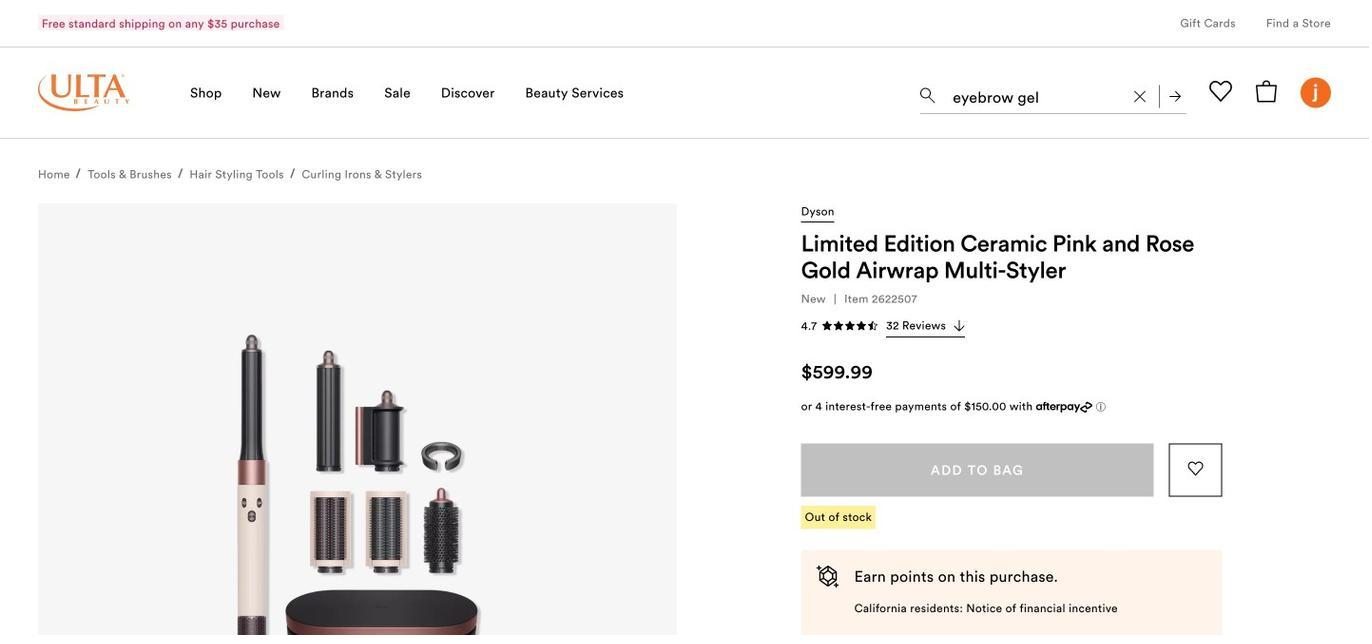 Task type: locate. For each thing, give the bounding box(es) containing it.
starfilled image
[[822, 320, 833, 331], [845, 320, 856, 331], [856, 320, 867, 331]]

None search field
[[920, 72, 1187, 118]]

starhalf image
[[867, 320, 879, 331]]

1 starfilled image from the left
[[822, 320, 833, 331]]

2 starfilled image from the left
[[845, 320, 856, 331]]



Task type: vqa. For each thing, say whether or not it's contained in the screenshot.
SUBMIT image
yes



Task type: describe. For each thing, give the bounding box(es) containing it.
Search products and more search field
[[951, 76, 1123, 110]]

clear search image
[[1134, 91, 1146, 102]]

favorites icon image
[[1209, 80, 1232, 102]]

0 items in bag image
[[1255, 80, 1278, 102]]

withiconright image
[[954, 320, 965, 331]]

starfilled image
[[833, 320, 845, 331]]

dyson limited edition ceramic pink and rose gold airwrap multi-styler #1 image
[[38, 203, 677, 635]]

3 starfilled image from the left
[[856, 320, 867, 331]]

submit image
[[1170, 91, 1181, 102]]



